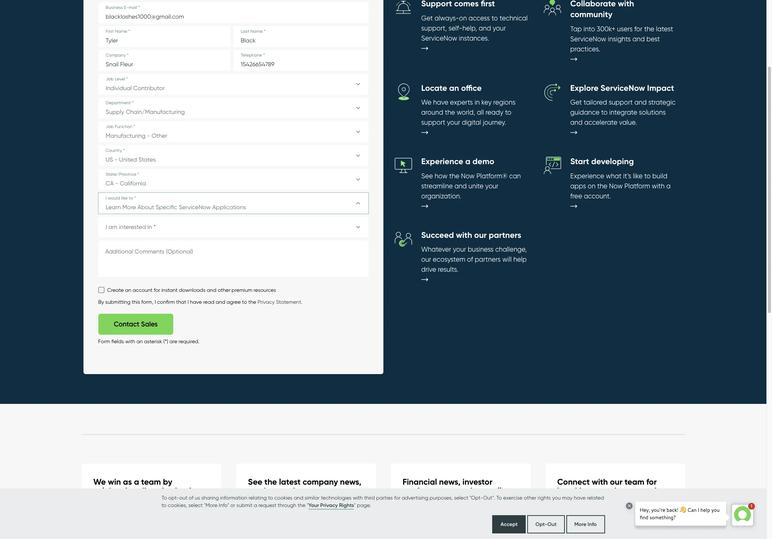 Task type: locate. For each thing, give the bounding box(es) containing it.
our
[[474, 230, 487, 240], [422, 256, 431, 264], [610, 478, 623, 488]]

0 horizontal spatial "
[[307, 503, 309, 509]]

and left the unite
[[455, 182, 467, 190]]

and down region,
[[639, 504, 654, 514]]

0 vertical spatial support
[[609, 98, 633, 106]]

for right "users"
[[635, 25, 643, 33]]

0 vertical spatial now
[[461, 172, 475, 180]]

1 horizontal spatial see
[[422, 172, 433, 180]]

for left instant
[[154, 288, 160, 294]]

we up around on the right of the page
[[422, 98, 432, 106]]

0 horizontal spatial our
[[422, 256, 431, 264]]

your left region,
[[624, 486, 640, 497]]

0 horizontal spatial team
[[141, 478, 161, 488]]

a
[[466, 157, 471, 167], [667, 182, 671, 190], [134, 478, 139, 488], [254, 503, 257, 509]]

and up 'solutions'
[[635, 98, 647, 106]]

to inside experience what it's like to build apps on the now platform with a free account.
[[645, 172, 651, 180]]

whatever
[[422, 246, 452, 254]]

support inside we have experts in key regions around the world, all ready to support your digital journey.
[[422, 119, 446, 126]]

technical
[[500, 14, 528, 22]]

in right 'news'
[[615, 486, 622, 497]]

guidance
[[571, 109, 600, 116]]

us
[[195, 495, 200, 501]]

2 " from the left
[[354, 503, 356, 509]]

1 vertical spatial we
[[93, 478, 106, 488]]

1 team from the left
[[141, 478, 161, 488]]

acquisitions,
[[621, 495, 669, 505]]

see up relating
[[248, 478, 263, 488]]

i right form,
[[155, 300, 156, 306]]

1 vertical spatial latest
[[279, 478, 301, 488]]

1 horizontal spatial our
[[474, 230, 487, 240]]

1 vertical spatial of
[[189, 495, 194, 501]]

with up related
[[592, 478, 608, 488]]

1 horizontal spatial to
[[497, 495, 502, 501]]

0 horizontal spatial have
[[190, 300, 202, 306]]

servicenow inside tap into 300k+ users for the latest servicenow insights and best practices.
[[571, 35, 607, 43]]

0 vertical spatial other
[[218, 288, 230, 294]]

by
[[163, 478, 172, 488]]

0 horizontal spatial an
[[125, 288, 131, 294]]

team up acquisitions,
[[625, 478, 645, 488]]

team inside we win as a team by celebrating diversity, having empathy, and enjoying the journey.
[[141, 478, 161, 488]]

empathy,
[[93, 495, 129, 505]]

the up the account.
[[598, 182, 608, 190]]

to opt-out of us sharing information relating to cookies and similar technologies with third parties for advertising purposes, select "opt-out".  to exercise other rights you may have related to cookies, select "more info" or submit a request through the "
[[162, 495, 604, 509]]

an
[[449, 83, 459, 93], [125, 288, 131, 294], [137, 339, 143, 345]]

1 " from the left
[[307, 503, 309, 509]]

to right out".
[[497, 495, 502, 501]]

0 horizontal spatial select
[[189, 503, 203, 509]]

journey. down ready
[[483, 119, 506, 126]]

a inside we win as a team by celebrating diversity, having empathy, and enjoying the journey.
[[134, 478, 139, 488]]

0 vertical spatial get
[[422, 14, 433, 22]]

breaking
[[558, 486, 592, 497]]

news, up purposes,
[[439, 478, 461, 488]]

developing
[[592, 157, 634, 167]]

and left similar
[[294, 495, 304, 501]]

instances.
[[459, 34, 490, 42]]

for up acquisitions,
[[647, 478, 657, 488]]

see inside see how the now platform® can streamline and unite your organization.
[[422, 172, 433, 180]]

0 horizontal spatial i
[[155, 300, 156, 306]]

2 horizontal spatial an
[[449, 83, 459, 93]]

to down regions
[[505, 109, 512, 116]]

an up experts
[[449, 83, 459, 93]]

the inside we win as a team by celebrating diversity, having empathy, and enjoying the journey.
[[183, 495, 195, 505]]

to inside we have experts in key regions around the world, all ready to support your digital journey.
[[505, 109, 512, 116]]

rights
[[538, 495, 551, 501]]

1 vertical spatial an
[[125, 288, 131, 294]]

and inside tap into 300k+ users for the latest servicenow insights and best practices.
[[633, 35, 645, 43]]

can
[[510, 172, 521, 180]]

get always-on access to technical support, self-help, and your servicenow instances. link
[[395, 0, 529, 62]]

0 vertical spatial we
[[422, 98, 432, 106]]

latest up the best
[[656, 25, 674, 33]]

see left the how
[[422, 172, 433, 180]]

0 horizontal spatial we
[[93, 478, 106, 488]]

your down world,
[[447, 119, 460, 126]]

get up support,
[[422, 14, 433, 22]]

with up "users"
[[618, 0, 634, 9]]

of inside to opt-out of us sharing information relating to cookies and similar technologies with third parties for advertising purposes, select "opt-out".  to exercise other rights you may have related to cookies, select "more info" or submit a request through the "
[[189, 495, 194, 501]]

0 horizontal spatial see
[[248, 478, 263, 488]]

have up around on the right of the page
[[433, 98, 449, 106]]

0 vertical spatial an
[[449, 83, 459, 93]]

get for get tailored support and strategic guidance to integrate solutions and accelerate value.
[[571, 98, 582, 106]]

place.
[[425, 504, 449, 514]]

having
[[175, 486, 201, 497]]

what
[[606, 172, 622, 180]]

select left '"opt-'
[[454, 495, 469, 501]]

we inside we win as a team by celebrating diversity, having empathy, and enjoying the journey.
[[93, 478, 106, 488]]

your inside get always-on access to technical support, self-help, and your servicenow instances.
[[493, 24, 506, 32]]

to
[[162, 495, 167, 501], [497, 495, 502, 501]]

to inside "get tailored support and strategic guidance to integrate solutions and accelerate value."
[[602, 109, 608, 116]]

integrate
[[610, 109, 638, 116]]

0 horizontal spatial of
[[189, 495, 194, 501]]

1 horizontal spatial support
[[609, 98, 633, 106]]

related
[[587, 495, 604, 501]]

rights
[[339, 503, 354, 509]]

Last Name text field
[[233, 26, 369, 47]]

1 horizontal spatial now
[[609, 182, 623, 190]]

have right may
[[574, 495, 586, 501]]

2 vertical spatial our
[[610, 478, 623, 488]]

1 vertical spatial support
[[422, 119, 446, 126]]

to inside get always-on access to technical support, self-help, and your servicenow instances.
[[492, 14, 498, 22]]

1 horizontal spatial journey.
[[483, 119, 506, 126]]

1 vertical spatial experience
[[571, 172, 605, 180]]

a right as
[[134, 478, 139, 488]]

our up the recent
[[610, 478, 623, 488]]

1 horizontal spatial experience
[[571, 172, 605, 180]]

is
[[403, 504, 409, 514]]

2 vertical spatial an
[[137, 339, 143, 345]]

our inside connect with our team for breaking news in your region, including recent acquisitions, media opportunities, and more.
[[610, 478, 623, 488]]

0 vertical spatial of
[[467, 256, 473, 264]]

get up guidance
[[571, 98, 582, 106]]

calls,
[[489, 486, 508, 497]]

1 vertical spatial on
[[588, 182, 596, 190]]

the up partnerships,
[[265, 478, 277, 488]]

form fields with an asterisk (*) are required.
[[98, 339, 200, 345]]

and inside we win as a team by celebrating diversity, having empathy, and enjoying the journey.
[[131, 495, 146, 505]]

read
[[203, 300, 215, 306]]

0 horizontal spatial other
[[218, 288, 230, 294]]

an for create
[[125, 288, 131, 294]]

i right that
[[188, 300, 189, 306]]

1 horizontal spatial news,
[[439, 478, 461, 488]]

on up the help,
[[459, 14, 467, 22]]

"opt-
[[470, 495, 483, 501]]

the up the best
[[645, 25, 655, 33]]

exercise
[[504, 495, 523, 501]]

latest
[[656, 25, 674, 33], [279, 478, 301, 488]]

0 vertical spatial have
[[433, 98, 449, 106]]

partners up challenge,
[[489, 230, 522, 240]]

insights
[[608, 35, 631, 43]]

1 horizontal spatial latest
[[656, 25, 674, 33]]

by submitting this form, i confirm that i have read and agree to the privacy statement .
[[98, 300, 303, 306]]

on inside experience what it's like to build apps on the now platform with a free account.
[[588, 182, 596, 190]]

to left 'cookies,'
[[162, 503, 167, 509]]

third
[[364, 495, 375, 501]]

and inside see the latest company news, product updates, partnerships, and innovations.
[[301, 495, 316, 505]]

the inside see how the now platform® can streamline and unite your organization.
[[449, 172, 460, 180]]

with inside experience what it's like to build apps on the now platform with a free account.
[[652, 182, 665, 190]]

2 vertical spatial have
[[574, 495, 586, 501]]

the left your
[[298, 503, 306, 509]]

support up integrate
[[609, 98, 633, 106]]

0 vertical spatial in
[[475, 98, 480, 106]]

latest up cookies
[[279, 478, 301, 488]]

contact sales button
[[98, 314, 173, 335]]

the right the how
[[449, 172, 460, 180]]

"
[[307, 503, 309, 509], [354, 503, 356, 509]]

we
[[422, 98, 432, 106], [93, 478, 106, 488]]

sharing
[[201, 495, 219, 501]]

in left key
[[475, 98, 480, 106]]

2 news, from the left
[[439, 478, 461, 488]]

our up the business
[[474, 230, 487, 240]]

1 vertical spatial see
[[248, 478, 263, 488]]

1 i from the left
[[155, 300, 156, 306]]

we left win
[[93, 478, 106, 488]]

0 horizontal spatial experience
[[422, 157, 464, 167]]

1 vertical spatial get
[[571, 98, 582, 106]]

and
[[479, 24, 491, 32], [633, 35, 645, 43], [635, 98, 647, 106], [571, 119, 583, 126], [455, 182, 467, 190], [207, 288, 216, 294], [216, 300, 225, 306], [131, 495, 146, 505], [301, 495, 316, 505], [461, 495, 476, 505], [294, 495, 304, 501], [639, 504, 654, 514]]

the inside experience what it's like to build apps on the now platform with a free account.
[[598, 182, 608, 190]]

and inside financial news, investor conferences, earnings calls, esg initiatives, and more—this is the place.
[[461, 495, 476, 505]]

with
[[618, 0, 634, 9], [652, 182, 665, 190], [456, 230, 472, 240], [125, 339, 135, 345], [592, 478, 608, 488], [353, 495, 363, 501]]

succeed with our partners
[[422, 230, 522, 240]]

Company text field
[[98, 50, 230, 71]]

sales
[[141, 321, 158, 329]]

the right opt-
[[183, 495, 195, 505]]

and down guidance
[[571, 119, 583, 126]]

unite
[[469, 182, 484, 190]]

celebrating
[[93, 486, 137, 497]]

0 horizontal spatial on
[[459, 14, 467, 22]]

2 horizontal spatial our
[[610, 478, 623, 488]]

0 horizontal spatial now
[[461, 172, 475, 180]]

" down similar
[[307, 503, 309, 509]]

2 horizontal spatial have
[[574, 495, 586, 501]]

1 horizontal spatial "
[[354, 503, 356, 509]]

with inside collaborate with community
[[618, 0, 634, 9]]

downloads
[[179, 288, 206, 294]]

and left the best
[[633, 35, 645, 43]]

journey. down celebrating
[[93, 504, 123, 514]]

technologies
[[321, 495, 352, 501]]

get inside get always-on access to technical support, self-help, and your servicenow instances.
[[422, 14, 433, 22]]

and down investor
[[461, 495, 476, 505]]

0 horizontal spatial in
[[475, 98, 480, 106]]

1 horizontal spatial on
[[588, 182, 596, 190]]

an for locate
[[449, 83, 459, 93]]

an left asterisk
[[137, 339, 143, 345]]

create an account for instant downloads and other premium resources
[[107, 288, 276, 294]]

to up accelerate
[[602, 109, 608, 116]]

more info button
[[567, 516, 605, 534]]

1 horizontal spatial have
[[433, 98, 449, 106]]

your down platform®
[[486, 182, 499, 190]]

with up page.
[[353, 495, 363, 501]]

locate
[[422, 83, 447, 93]]

accelerate
[[585, 119, 618, 126]]

and inside see how the now platform® can streamline and unite your organization.
[[455, 182, 467, 190]]

experience for experience a demo
[[422, 157, 464, 167]]

2 to from the left
[[497, 495, 502, 501]]

out".
[[483, 495, 495, 501]]

for right parties
[[394, 495, 401, 501]]

your privacy rights " page.
[[309, 503, 371, 509]]

on up the account.
[[588, 182, 596, 190]]

privacy down technologies
[[320, 503, 338, 509]]

with down build
[[652, 182, 665, 190]]

other up "agree"
[[218, 288, 230, 294]]

see for see the latest company news, product updates, partnerships, and innovations.
[[248, 478, 263, 488]]

the
[[645, 25, 655, 33], [445, 109, 455, 116], [449, 172, 460, 180], [598, 182, 608, 190], [248, 300, 256, 306], [265, 478, 277, 488], [183, 495, 195, 505], [298, 503, 306, 509], [411, 504, 423, 514]]

1 vertical spatial journey.
[[93, 504, 123, 514]]

a down build
[[667, 182, 671, 190]]

the down "advertising"
[[411, 504, 423, 514]]

we inside we have experts in key regions around the world, all ready to support your digital journey.
[[422, 98, 432, 106]]

account
[[133, 288, 153, 294]]

servicenow down support,
[[422, 34, 458, 42]]

an right create
[[125, 288, 131, 294]]

1 vertical spatial partners
[[475, 256, 501, 264]]

0 horizontal spatial news,
[[340, 478, 362, 488]]

team left by
[[141, 478, 161, 488]]

news, up 'innovations.' at left bottom
[[340, 478, 362, 488]]

fields
[[111, 339, 124, 345]]

select down "us"
[[189, 503, 203, 509]]

1 to from the left
[[162, 495, 167, 501]]

of inside whatever your business challenge, our ecosystem of partners will help drive results.
[[467, 256, 473, 264]]

see for see how the now platform® can streamline and unite your organization.
[[422, 172, 433, 180]]

that
[[176, 300, 186, 306]]

your up ecosystem
[[453, 246, 466, 254]]

support down around on the right of the page
[[422, 119, 446, 126]]

1 horizontal spatial team
[[625, 478, 645, 488]]

partners down the business
[[475, 256, 501, 264]]

0 horizontal spatial to
[[162, 495, 167, 501]]

we for we have experts in key regions around the world, all ready to support your digital journey.
[[422, 98, 432, 106]]

0 vertical spatial privacy
[[258, 300, 275, 306]]

page.
[[357, 503, 371, 509]]

the inside financial news, investor conferences, earnings calls, esg initiatives, and more—this is the place.
[[411, 504, 423, 514]]

0 vertical spatial see
[[422, 172, 433, 180]]

on inside get always-on access to technical support, self-help, and your servicenow instances.
[[459, 14, 467, 22]]

1 horizontal spatial get
[[571, 98, 582, 106]]

1 horizontal spatial select
[[454, 495, 469, 501]]

1 horizontal spatial i
[[188, 300, 189, 306]]

experience inside experience what it's like to build apps on the now platform with a free account.
[[571, 172, 605, 180]]

1 vertical spatial in
[[615, 486, 622, 497]]

servicenow down into
[[571, 35, 607, 43]]

0 vertical spatial experience
[[422, 157, 464, 167]]

to left opt-
[[162, 495, 167, 501]]

and down 'company'
[[301, 495, 316, 505]]

1 horizontal spatial in
[[615, 486, 622, 497]]

0 horizontal spatial get
[[422, 14, 433, 22]]

impact
[[648, 83, 675, 93]]

1 horizontal spatial an
[[137, 339, 143, 345]]

similar
[[305, 495, 320, 501]]

experience up 'apps'
[[571, 172, 605, 180]]

other left rights
[[524, 495, 537, 501]]

1 horizontal spatial privacy
[[320, 503, 338, 509]]

1 horizontal spatial of
[[467, 256, 473, 264]]

the inside see the latest company news, product updates, partnerships, and innovations.
[[265, 478, 277, 488]]

First Name text field
[[98, 26, 230, 47]]

support inside "get tailored support and strategic guidance to integrate solutions and accelerate value."
[[609, 98, 633, 106]]

innovations.
[[318, 495, 364, 505]]

regions
[[494, 98, 516, 106]]

1 horizontal spatial other
[[524, 495, 537, 501]]

of left "us"
[[189, 495, 194, 501]]

tap into 300k+ users for the latest servicenow insights and best practices.
[[571, 25, 674, 53]]

to right like
[[645, 172, 651, 180]]

journey. inside we win as a team by celebrating diversity, having empathy, and enjoying the journey.
[[93, 504, 123, 514]]

access
[[469, 14, 490, 22]]

and down as
[[131, 495, 146, 505]]

1 vertical spatial other
[[524, 495, 537, 501]]

0 horizontal spatial support
[[422, 119, 446, 126]]

2 team from the left
[[625, 478, 645, 488]]

300k+
[[597, 25, 616, 33]]

other
[[218, 288, 230, 294], [524, 495, 537, 501]]

see inside see the latest company news, product updates, partnerships, and innovations.
[[248, 478, 263, 488]]

and down access
[[479, 24, 491, 32]]

statement
[[276, 300, 301, 306]]

see how the now platform® can streamline and unite your organization.
[[422, 172, 521, 200]]

experience what it's like to build apps on the now platform with a free account.
[[571, 172, 671, 200]]

2 i from the left
[[188, 300, 189, 306]]

" left page.
[[354, 503, 356, 509]]

product
[[248, 486, 278, 497]]

esg
[[403, 495, 418, 505]]

how
[[435, 172, 448, 180]]

of down the business
[[467, 256, 473, 264]]

the down experts
[[445, 109, 455, 116]]

now down what
[[609, 182, 623, 190]]

out
[[179, 495, 188, 501]]

0 vertical spatial on
[[459, 14, 467, 22]]

other inside to opt-out of us sharing information relating to cookies and similar technologies with third parties for advertising purposes, select "opt-out".  to exercise other rights you may have related to cookies, select "more info" or submit a request through the "
[[524, 495, 537, 501]]

more—this
[[479, 495, 518, 505]]

get
[[422, 14, 433, 22], [571, 98, 582, 106]]

experience up the how
[[422, 157, 464, 167]]

we for we win as a team by celebrating diversity, having empathy, and enjoying the journey.
[[93, 478, 106, 488]]

1 vertical spatial our
[[422, 256, 431, 264]]

updates,
[[280, 486, 314, 497]]

our for succeed
[[474, 230, 487, 240]]

1 horizontal spatial we
[[422, 98, 432, 106]]

"more
[[204, 503, 218, 509]]

privacy down resources
[[258, 300, 275, 306]]

0 vertical spatial journey.
[[483, 119, 506, 126]]

0 horizontal spatial latest
[[279, 478, 301, 488]]

for inside connect with our team for breaking news in your region, including recent acquisitions, media opportunities, and more.
[[647, 478, 657, 488]]

1 vertical spatial now
[[609, 182, 623, 190]]

0 vertical spatial our
[[474, 230, 487, 240]]

out
[[548, 522, 557, 528]]

get inside "get tailored support and strategic guidance to integrate solutions and accelerate value."
[[571, 98, 582, 106]]

now up the unite
[[461, 172, 475, 180]]

always-
[[435, 14, 459, 22]]

your down "technical"
[[493, 24, 506, 32]]

have down downloads
[[190, 300, 202, 306]]

0 vertical spatial latest
[[656, 25, 674, 33]]

a down relating
[[254, 503, 257, 509]]

our up drive
[[422, 256, 431, 264]]

1 news, from the left
[[340, 478, 362, 488]]

None text field
[[98, 241, 369, 278]]

with inside connect with our team for breaking news in your region, including recent acquisitions, media opportunities, and more.
[[592, 478, 608, 488]]

0 horizontal spatial journey.
[[93, 504, 123, 514]]

in inside connect with our team for breaking news in your region, including recent acquisitions, media opportunities, and more.
[[615, 486, 622, 497]]

form,
[[141, 300, 153, 306]]

to right access
[[492, 14, 498, 22]]

opt-
[[168, 495, 180, 501]]

submitting
[[105, 300, 131, 306]]

start developing
[[571, 157, 634, 167]]



Task type: vqa. For each thing, say whether or not it's contained in the screenshot.
Proceed
no



Task type: describe. For each thing, give the bounding box(es) containing it.
servicenow up "get tailored support and strategic guidance to integrate solutions and accelerate value."
[[601, 83, 646, 93]]

news, inside see the latest company news, product updates, partnerships, and innovations.
[[340, 478, 362, 488]]

opt-out button
[[528, 516, 565, 534]]

this
[[132, 300, 140, 306]]

office
[[461, 83, 482, 93]]

now inside see how the now platform® can streamline and unite your organization.
[[461, 172, 475, 180]]

request
[[259, 503, 277, 509]]

" inside your privacy rights " page.
[[354, 503, 356, 509]]

news, inside financial news, investor conferences, earnings calls, esg initiatives, and more—this is the place.
[[439, 478, 461, 488]]

results.
[[438, 266, 459, 274]]

with inside to opt-out of us sharing information relating to cookies and similar technologies with third parties for advertising purposes, select "opt-out".  to exercise other rights you may have related to cookies, select "more info" or submit a request through the "
[[353, 495, 363, 501]]

submit
[[237, 503, 253, 509]]

create
[[107, 288, 124, 294]]

your inside we have experts in key regions around the world, all ready to support your digital journey.
[[447, 119, 460, 126]]

(*)
[[163, 339, 168, 345]]

0 vertical spatial partners
[[489, 230, 522, 240]]

media
[[558, 504, 582, 514]]

digital
[[462, 119, 481, 126]]

experience a demo
[[422, 157, 495, 167]]

contact sales
[[114, 321, 158, 329]]

a left 'demo'
[[466, 157, 471, 167]]

or
[[231, 503, 235, 509]]

start
[[571, 157, 590, 167]]

0 horizontal spatial privacy
[[258, 300, 275, 306]]

Telephone telephone field
[[233, 50, 369, 71]]

our for connect
[[610, 478, 623, 488]]

support,
[[422, 24, 447, 32]]

Business E-mail text field
[[98, 2, 369, 23]]

get for get always-on access to technical support, self-help, and your servicenow instances.
[[422, 14, 433, 22]]

through
[[278, 503, 296, 509]]

0 vertical spatial select
[[454, 495, 469, 501]]

accept button
[[493, 516, 526, 534]]

with up the business
[[456, 230, 472, 240]]

demo
[[473, 157, 495, 167]]

in inside we have experts in key regions around the world, all ready to support your digital journey.
[[475, 98, 480, 106]]

opportunities,
[[584, 504, 637, 514]]

partners inside whatever your business challenge, our ecosystem of partners will help drive results.
[[475, 256, 501, 264]]

confirm
[[157, 300, 175, 306]]

form
[[98, 339, 110, 345]]

win
[[108, 478, 121, 488]]

and right read
[[216, 300, 225, 306]]

enjoying
[[148, 495, 181, 505]]

solutions
[[639, 109, 666, 116]]

agree
[[227, 300, 241, 306]]

your inside whatever your business challenge, our ecosystem of partners will help drive results.
[[453, 246, 466, 254]]

advertising
[[402, 495, 429, 501]]

the down premium
[[248, 300, 256, 306]]

to right "agree"
[[242, 300, 247, 306]]

with right fields
[[125, 339, 135, 345]]

our inside whatever your business challenge, our ecosystem of partners will help drive results.
[[422, 256, 431, 264]]

have inside to opt-out of us sharing information relating to cookies and similar technologies with third parties for advertising purposes, select "opt-out".  to exercise other rights you may have related to cookies, select "more info" or submit a request through the "
[[574, 495, 586, 501]]

a inside to opt-out of us sharing information relating to cookies and similar technologies with third parties for advertising purposes, select "opt-out".  to exercise other rights you may have related to cookies, select "more info" or submit a request through the "
[[254, 503, 257, 509]]

see the latest company news, product updates, partnerships, and innovations.
[[248, 478, 364, 505]]

opt-
[[536, 522, 548, 528]]

organization.
[[422, 192, 462, 200]]

1 vertical spatial select
[[189, 503, 203, 509]]

a inside experience what it's like to build apps on the now platform with a free account.
[[667, 182, 671, 190]]

experience for experience what it's like to build apps on the now platform with a free account.
[[571, 172, 605, 180]]

including
[[558, 495, 593, 505]]

cookies
[[275, 495, 293, 501]]

challenge,
[[496, 246, 527, 254]]

contact
[[114, 321, 139, 329]]

the inside we have experts in key regions around the world, all ready to support your digital journey.
[[445, 109, 455, 116]]

more.
[[558, 513, 579, 523]]

servicenow inside get always-on access to technical support, self-help, and your servicenow instances.
[[422, 34, 458, 42]]

and up read
[[207, 288, 216, 294]]

more info
[[575, 522, 597, 528]]

your privacy rights link
[[309, 502, 354, 510]]

users
[[617, 25, 633, 33]]

asterisk
[[144, 339, 162, 345]]

partnerships,
[[248, 495, 298, 505]]

the inside to opt-out of us sharing information relating to cookies and similar technologies with third parties for advertising purposes, select "opt-out".  to exercise other rights you may have related to cookies, select "more info" or submit a request through the "
[[298, 503, 306, 509]]

latest inside see the latest company news, product updates, partnerships, and innovations.
[[279, 478, 301, 488]]

self-
[[449, 24, 463, 32]]

info"
[[219, 503, 229, 509]]

apps
[[571, 182, 586, 190]]

all
[[477, 109, 484, 116]]

business
[[468, 246, 494, 254]]

1 vertical spatial privacy
[[320, 503, 338, 509]]

best
[[647, 35, 660, 43]]

journey. inside we have experts in key regions around the world, all ready to support your digital journey.
[[483, 119, 506, 126]]

and inside to opt-out of us sharing information relating to cookies and similar technologies with third parties for advertising purposes, select "opt-out".  to exercise other rights you may have related to cookies, select "more info" or submit a request through the "
[[294, 495, 304, 501]]

will
[[503, 256, 512, 264]]

latest inside tap into 300k+ users for the latest servicenow insights and best practices.
[[656, 25, 674, 33]]

accept
[[501, 522, 518, 528]]

may
[[562, 495, 573, 501]]

tailored
[[584, 98, 607, 106]]

now inside experience what it's like to build apps on the now platform with a free account.
[[609, 182, 623, 190]]

value.
[[620, 119, 637, 126]]

tap
[[571, 25, 582, 33]]

ready
[[486, 109, 504, 116]]

more
[[575, 522, 587, 528]]

your inside see how the now platform® can streamline and unite your organization.
[[486, 182, 499, 190]]

initiatives,
[[420, 495, 459, 505]]

team inside connect with our team for breaking news in your region, including recent acquisitions, media opportunities, and more.
[[625, 478, 645, 488]]

for inside to opt-out of us sharing information relating to cookies and similar technologies with third parties for advertising purposes, select "opt-out".  to exercise other rights you may have related to cookies, select "more info" or submit a request through the "
[[394, 495, 401, 501]]

get always-on access to technical support, self-help, and your servicenow instances.
[[422, 14, 528, 42]]

resources
[[254, 288, 276, 294]]

platform®
[[477, 172, 508, 180]]

key
[[482, 98, 492, 106]]

and inside get always-on access to technical support, self-help, and your servicenow instances.
[[479, 24, 491, 32]]

have inside we have experts in key regions around the world, all ready to support your digital journey.
[[433, 98, 449, 106]]

around
[[422, 109, 444, 116]]

" inside to opt-out of us sharing information relating to cookies and similar technologies with third parties for advertising purposes, select "opt-out".  to exercise other rights you may have related to cookies, select "more info" or submit a request through the "
[[307, 503, 309, 509]]

for inside tap into 300k+ users for the latest servicenow insights and best practices.
[[635, 25, 643, 33]]

earnings
[[453, 486, 486, 497]]

the inside tap into 300k+ users for the latest servicenow insights and best practices.
[[645, 25, 655, 33]]

purposes,
[[430, 495, 453, 501]]

free
[[571, 192, 583, 200]]

1 vertical spatial have
[[190, 300, 202, 306]]

your inside connect with our team for breaking news in your region, including recent acquisitions, media opportunities, and more.
[[624, 486, 640, 497]]

streamline
[[422, 182, 453, 190]]

it's
[[624, 172, 632, 180]]

into
[[584, 25, 595, 33]]

connect with our team for breaking news in your region, including recent acquisitions, media opportunities, and more.
[[558, 478, 669, 523]]

to up the request
[[268, 495, 273, 501]]

by
[[98, 300, 104, 306]]

and inside connect with our team for breaking news in your region, including recent acquisitions, media opportunities, and more.
[[639, 504, 654, 514]]

your
[[309, 503, 319, 509]]

privacy statement link
[[258, 300, 301, 306]]

community
[[571, 9, 613, 19]]



